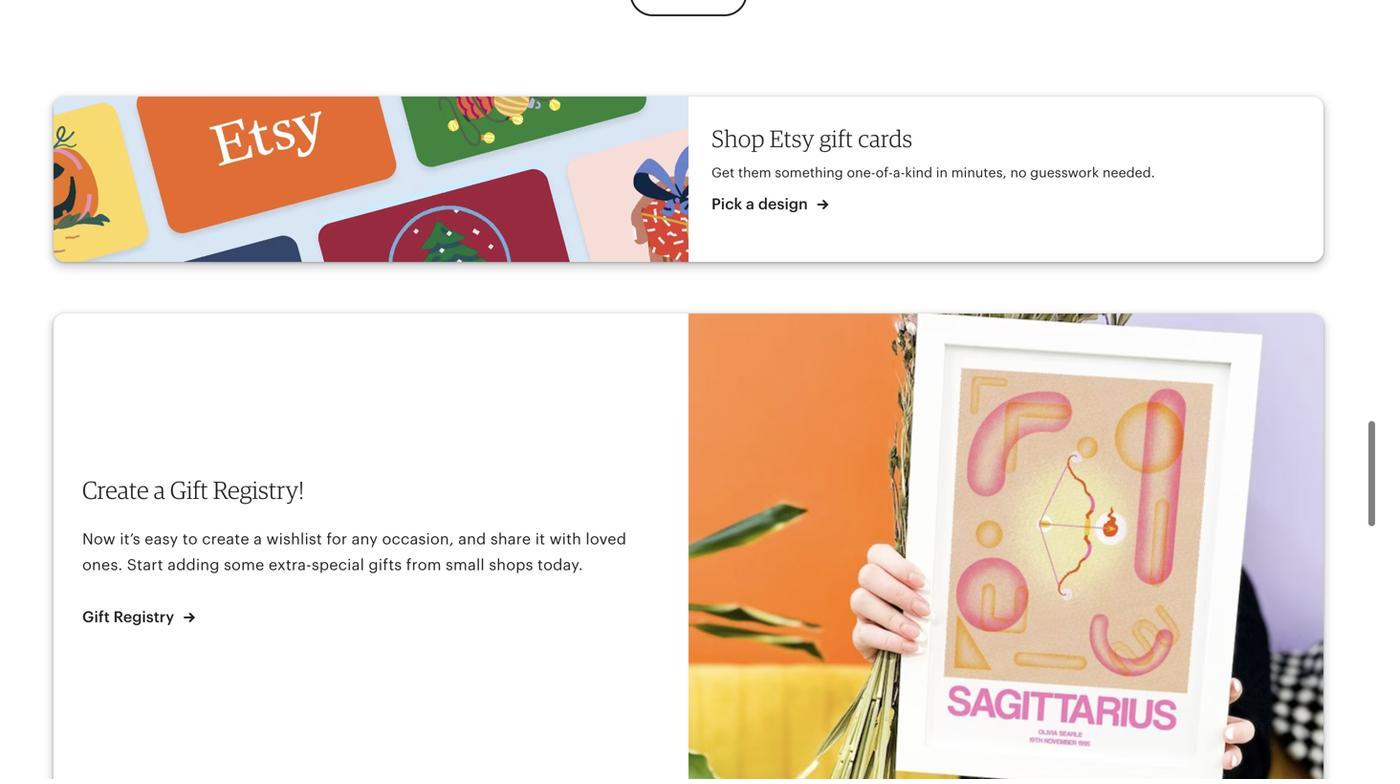 Task type: vqa. For each thing, say whether or not it's contained in the screenshot.
design
yes



Task type: locate. For each thing, give the bounding box(es) containing it.
a right create
[[154, 475, 165, 505]]

start
[[127, 557, 163, 574]]

a
[[746, 196, 755, 213], [154, 475, 165, 505], [254, 531, 262, 548]]

gift left registry
[[82, 609, 110, 626]]

with
[[550, 531, 581, 548]]

gift up to
[[170, 475, 208, 505]]

gift
[[170, 475, 208, 505], [82, 609, 110, 626]]

gift
[[820, 124, 853, 153]]

gift registry link
[[82, 607, 195, 628]]

in
[[936, 165, 948, 180]]

minutes,
[[951, 165, 1007, 180]]

2 horizontal spatial a
[[746, 196, 755, 213]]

from
[[406, 557, 441, 574]]

and
[[458, 531, 486, 548]]

etsy
[[770, 124, 815, 153]]

a up some
[[254, 531, 262, 548]]

get them something one-of-a-kind in minutes, no guesswork needed.
[[712, 165, 1155, 180]]

create
[[202, 531, 249, 548]]

0 horizontal spatial a
[[154, 475, 165, 505]]

1 vertical spatial a
[[154, 475, 165, 505]]

some
[[224, 557, 264, 574]]

special
[[312, 557, 364, 574]]

shop
[[712, 124, 765, 153]]

something
[[775, 165, 843, 180]]

registry!
[[213, 475, 304, 505]]

easy
[[145, 531, 178, 548]]

occasion,
[[382, 531, 454, 548]]

1 horizontal spatial gift
[[170, 475, 208, 505]]

1 horizontal spatial a
[[254, 531, 262, 548]]

pick a design
[[712, 196, 812, 213]]

1 vertical spatial gift
[[82, 609, 110, 626]]

it
[[535, 531, 545, 548]]

a right pick
[[746, 196, 755, 213]]

gift registry image
[[689, 314, 1324, 779]]

2 vertical spatial a
[[254, 531, 262, 548]]

get
[[712, 165, 735, 180]]

0 horizontal spatial gift
[[82, 609, 110, 626]]

gifts
[[369, 557, 402, 574]]

no
[[1010, 165, 1027, 180]]

0 vertical spatial gift
[[170, 475, 208, 505]]

0 vertical spatial a
[[746, 196, 755, 213]]

guesswork
[[1030, 165, 1099, 180]]

registry
[[113, 609, 174, 626]]

small
[[446, 557, 485, 574]]



Task type: describe. For each thing, give the bounding box(es) containing it.
adding
[[167, 557, 220, 574]]

etsy gift card image image
[[54, 97, 689, 262]]

gift inside gift registry link
[[82, 609, 110, 626]]

pick
[[712, 196, 742, 213]]

share
[[490, 531, 531, 548]]

any
[[352, 531, 378, 548]]

needed.
[[1103, 165, 1155, 180]]

shops
[[489, 557, 533, 574]]

ones.
[[82, 557, 123, 574]]

now
[[82, 531, 116, 548]]

for
[[326, 531, 347, 548]]

today.
[[537, 557, 583, 574]]

a for design
[[746, 196, 755, 213]]

gift registry
[[82, 609, 178, 626]]

of-
[[876, 165, 893, 180]]

create
[[82, 475, 149, 505]]

a inside now it's easy to create a wishlist for any occasion, and share it with loved ones. start adding some extra-special gifts from small shops today.
[[254, 531, 262, 548]]

cards
[[858, 124, 913, 153]]

now it's easy to create a wishlist for any occasion, and share it with loved ones. start adding some extra-special gifts from small shops today.
[[82, 531, 627, 574]]

loved
[[586, 531, 627, 548]]

them
[[738, 165, 771, 180]]

a for gift
[[154, 475, 165, 505]]

to
[[182, 531, 198, 548]]

wishlist
[[266, 531, 322, 548]]

shop etsy gift cards
[[712, 124, 913, 153]]

extra-
[[269, 557, 312, 574]]

design
[[758, 196, 808, 213]]

create a gift registry!
[[82, 475, 304, 505]]

one-
[[847, 165, 876, 180]]

a-
[[893, 165, 905, 180]]

kind
[[905, 165, 932, 180]]

it's
[[120, 531, 140, 548]]



